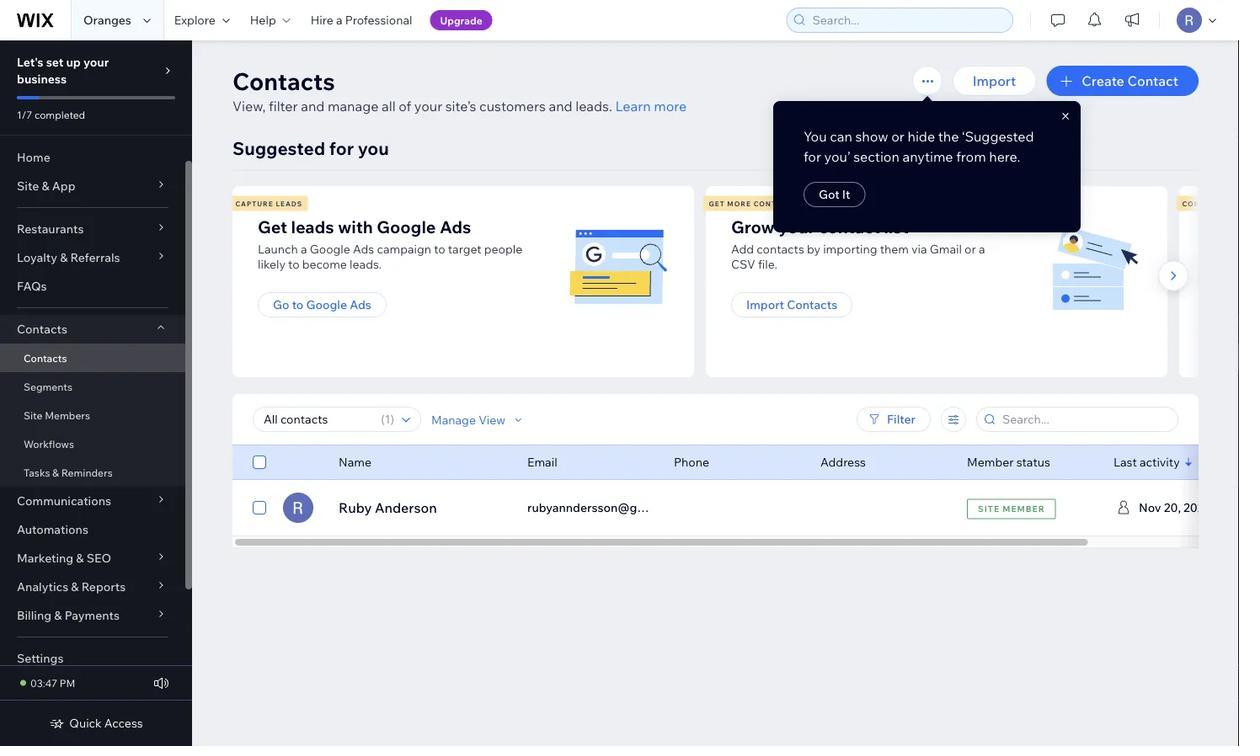 Task type: describe. For each thing, give the bounding box(es) containing it.
& for tasks
[[52, 466, 59, 479]]

1 vertical spatial google
[[310, 242, 350, 257]]

target
[[448, 242, 481, 257]]

setup
[[17, 121, 50, 136]]

billing & payments button
[[0, 601, 185, 630]]

you can show or hide the 'suggested for you' section anytime from here.
[[804, 128, 1034, 165]]

home link
[[0, 143, 185, 172]]

access
[[104, 716, 143, 731]]

explore
[[174, 13, 215, 27]]

03:47 pm
[[30, 677, 75, 690]]

your inside grow your contact list add contacts by importing them via gmail or a csv file.
[[779, 216, 815, 237]]

tasks
[[24, 466, 50, 479]]

0 vertical spatial member
[[967, 455, 1014, 470]]

with
[[338, 216, 373, 237]]

people
[[484, 242, 523, 257]]

let's
[[17, 55, 43, 70]]

tasks & reminders link
[[0, 458, 185, 487]]

a inside get leads with google ads launch a google ads campaign to target people likely to become leads.
[[301, 242, 307, 257]]

1 vertical spatial member
[[1003, 504, 1045, 514]]

import contacts
[[746, 297, 838, 312]]

billing
[[17, 608, 52, 623]]

1
[[385, 412, 390, 427]]

0 vertical spatial search... field
[[807, 8, 1008, 32]]

contacts
[[757, 242, 804, 257]]

leads
[[291, 216, 334, 237]]

you
[[358, 137, 389, 159]]

referrals
[[70, 250, 120, 265]]

loyalty
[[17, 250, 57, 265]]

here.
[[989, 148, 1020, 165]]

nov
[[1139, 500, 1161, 515]]

file.
[[758, 257, 778, 272]]

site members link
[[0, 401, 185, 430]]

payments
[[65, 608, 120, 623]]

google inside button
[[306, 297, 347, 312]]

ruby anderson image
[[283, 493, 313, 523]]

create contact button
[[1047, 66, 1199, 96]]

get more contacts
[[709, 199, 798, 208]]

or inside you can show or hide the 'suggested for you' section anytime from here.
[[891, 128, 905, 145]]

got it
[[819, 187, 850, 202]]

import contacts button
[[731, 292, 853, 318]]

manage
[[328, 98, 379, 115]]

Unsaved view field
[[259, 408, 376, 431]]

by
[[807, 242, 821, 257]]

leads. inside get leads with google ads launch a google ads campaign to target people likely to become leads.
[[350, 257, 382, 272]]

manage
[[431, 412, 476, 427]]

members
[[45, 409, 90, 422]]

site for site member
[[978, 504, 1000, 514]]

via
[[912, 242, 927, 257]]

site for site & app
[[17, 179, 39, 193]]

the
[[938, 128, 959, 145]]

got
[[819, 187, 839, 202]]

hire
[[311, 13, 333, 27]]

ads inside button
[[350, 297, 371, 312]]

quick access
[[69, 716, 143, 731]]

seo
[[87, 551, 111, 566]]

site & app button
[[0, 172, 185, 200]]

0 vertical spatial google
[[377, 216, 436, 237]]

business
[[17, 72, 67, 86]]

1 vertical spatial to
[[288, 257, 300, 272]]

add
[[731, 242, 754, 257]]

activity
[[1140, 455, 1180, 470]]

marketing & seo
[[17, 551, 111, 566]]

hide
[[908, 128, 935, 145]]

contacts inside popup button
[[17, 322, 67, 337]]

last
[[1114, 455, 1137, 470]]

ruby
[[339, 500, 372, 516]]

1 vertical spatial ads
[[353, 242, 374, 257]]

list containing get leads with google ads
[[230, 186, 1239, 377]]

your inside let's set up your business
[[83, 55, 109, 70]]

view,
[[233, 98, 266, 115]]

help button
[[240, 0, 300, 40]]

communications
[[17, 494, 111, 508]]

0 vertical spatial to
[[434, 242, 445, 257]]

professional
[[345, 13, 412, 27]]

loyalty & referrals button
[[0, 243, 185, 272]]

leads
[[276, 199, 303, 208]]

1/7
[[17, 108, 32, 121]]

set
[[46, 55, 63, 70]]

app
[[52, 179, 75, 193]]

for inside you can show or hide the 'suggested for you' section anytime from here.
[[804, 148, 821, 165]]

analytics & reports
[[17, 580, 126, 594]]

)
[[390, 412, 394, 427]]

contact
[[819, 216, 880, 237]]

importing
[[823, 242, 877, 257]]

marketing
[[17, 551, 73, 566]]

faqs
[[17, 279, 47, 294]]

site member
[[978, 504, 1045, 514]]

contacts inside contacts view, filter and manage all of your site's customers and leads. learn more
[[233, 66, 335, 96]]

you
[[804, 128, 827, 145]]

get
[[709, 199, 725, 208]]

leads. inside contacts view, filter and manage all of your site's customers and leads. learn more
[[576, 98, 612, 115]]

from
[[956, 148, 986, 165]]

restaurants
[[17, 222, 84, 236]]

analytics & reports button
[[0, 573, 185, 601]]

& for billing
[[54, 608, 62, 623]]

& for marketing
[[76, 551, 84, 566]]

manage view button
[[431, 412, 526, 427]]

show
[[855, 128, 888, 145]]

customers
[[479, 98, 546, 115]]

quick
[[69, 716, 102, 731]]

marketing & seo button
[[0, 544, 185, 573]]

(
[[381, 412, 385, 427]]

a inside 'link'
[[336, 13, 342, 27]]



Task type: locate. For each thing, give the bounding box(es) containing it.
& inside dropdown button
[[71, 580, 79, 594]]

csv
[[731, 257, 755, 272]]

google up campaign
[[377, 216, 436, 237]]

1 horizontal spatial for
[[804, 148, 821, 165]]

1 vertical spatial leads.
[[350, 257, 382, 272]]

& for loyalty
[[60, 250, 68, 265]]

billing & payments
[[17, 608, 120, 623]]

2 vertical spatial your
[[779, 216, 815, 237]]

& right loyalty
[[60, 250, 68, 265]]

convert
[[1182, 199, 1221, 208]]

import
[[973, 72, 1016, 89], [746, 297, 784, 312]]

segments
[[24, 380, 72, 393]]

site's
[[445, 98, 476, 115]]

&
[[42, 179, 49, 193], [60, 250, 68, 265], [52, 466, 59, 479], [76, 551, 84, 566], [71, 580, 79, 594], [54, 608, 62, 623]]

2 horizontal spatial a
[[979, 242, 985, 257]]

1 horizontal spatial a
[[336, 13, 342, 27]]

go to google ads
[[273, 297, 371, 312]]

contacts down 'by'
[[787, 297, 838, 312]]

ads down get leads with google ads launch a google ads campaign to target people likely to become leads.
[[350, 297, 371, 312]]

site down home
[[17, 179, 39, 193]]

& inside popup button
[[76, 551, 84, 566]]

faqs link
[[0, 272, 185, 301]]

contacts down faqs
[[17, 322, 67, 337]]

& inside popup button
[[60, 250, 68, 265]]

got it button
[[804, 182, 865, 207]]

your right of
[[414, 98, 442, 115]]

google down become
[[306, 297, 347, 312]]

a right gmail on the right top of the page
[[979, 242, 985, 257]]

0 horizontal spatial for
[[329, 137, 354, 159]]

anytime
[[902, 148, 953, 165]]

of
[[399, 98, 411, 115]]

import up 'suggested
[[973, 72, 1016, 89]]

0 vertical spatial ads
[[440, 216, 471, 237]]

completed
[[35, 108, 85, 121]]

2 horizontal spatial your
[[779, 216, 815, 237]]

to left target
[[434, 242, 445, 257]]

section
[[853, 148, 899, 165]]

segments link
[[0, 372, 185, 401]]

for left the you
[[329, 137, 354, 159]]

your inside contacts view, filter and manage all of your site's customers and leads. learn more
[[414, 98, 442, 115]]

a
[[336, 13, 342, 27], [301, 242, 307, 257], [979, 242, 985, 257]]

leads. down with
[[350, 257, 382, 272]]

home
[[17, 150, 50, 165]]

setup link
[[0, 115, 185, 143]]

reminders
[[61, 466, 113, 479]]

site down member status
[[978, 504, 1000, 514]]

to down launch
[[288, 257, 300, 272]]

1 horizontal spatial your
[[414, 98, 442, 115]]

list
[[884, 216, 909, 237]]

site down the segments
[[24, 409, 43, 422]]

& right "tasks"
[[52, 466, 59, 479]]

a inside grow your contact list add contacts by importing them via gmail or a csv file.
[[979, 242, 985, 257]]

& left seo
[[76, 551, 84, 566]]

suggested
[[233, 137, 325, 159]]

filter button
[[857, 407, 931, 432]]

import for import
[[973, 72, 1016, 89]]

capture leads
[[235, 199, 303, 208]]

or
[[891, 128, 905, 145], [965, 242, 976, 257]]

to right go
[[292, 297, 304, 312]]

your right up
[[83, 55, 109, 70]]

0 vertical spatial import
[[973, 72, 1016, 89]]

leads. left the learn
[[576, 98, 612, 115]]

0 vertical spatial leads.
[[576, 98, 612, 115]]

1 vertical spatial or
[[965, 242, 976, 257]]

or right gmail on the right top of the page
[[965, 242, 976, 257]]

site for site members
[[24, 409, 43, 422]]

you'
[[824, 148, 850, 165]]

it
[[842, 187, 850, 202]]

sidebar element
[[0, 40, 192, 746]]

learn
[[615, 98, 651, 115]]

your up the contacts on the top right
[[779, 216, 815, 237]]

and right the customers
[[549, 98, 573, 115]]

03:47
[[30, 677, 57, 690]]

0 horizontal spatial a
[[301, 242, 307, 257]]

and right filter
[[301, 98, 325, 115]]

1 horizontal spatial import
[[973, 72, 1016, 89]]

leads.
[[576, 98, 612, 115], [350, 257, 382, 272]]

more
[[727, 199, 751, 208]]

contacts link
[[0, 344, 185, 372]]

0 horizontal spatial and
[[301, 98, 325, 115]]

contacts up filter
[[233, 66, 335, 96]]

ads
[[440, 216, 471, 237], [353, 242, 374, 257], [350, 297, 371, 312]]

upgrade button
[[430, 10, 493, 30]]

launch
[[258, 242, 298, 257]]

member down status
[[1003, 504, 1045, 514]]

contacts view, filter and manage all of your site's customers and leads. learn more
[[233, 66, 687, 115]]

2 vertical spatial google
[[306, 297, 347, 312]]

upgrade
[[440, 14, 482, 27]]

ads down with
[[353, 242, 374, 257]]

0 horizontal spatial import
[[746, 297, 784, 312]]

2 vertical spatial site
[[978, 504, 1000, 514]]

pm
[[60, 677, 75, 690]]

contacts
[[754, 199, 798, 208]]

or inside grow your contact list add contacts by importing them via gmail or a csv file.
[[965, 242, 976, 257]]

1 horizontal spatial and
[[549, 98, 573, 115]]

can
[[830, 128, 852, 145]]

& inside popup button
[[54, 608, 62, 623]]

1 vertical spatial your
[[414, 98, 442, 115]]

1 vertical spatial site
[[24, 409, 43, 422]]

2 vertical spatial to
[[292, 297, 304, 312]]

to
[[434, 242, 445, 257], [288, 257, 300, 272], [292, 297, 304, 312]]

Search... field
[[807, 8, 1008, 32], [997, 408, 1173, 431]]

site & app
[[17, 179, 75, 193]]

contacts button
[[0, 315, 185, 344]]

filter
[[269, 98, 298, 115]]

tasks & reminders
[[24, 466, 113, 479]]

1 vertical spatial search... field
[[997, 408, 1173, 431]]

ads up target
[[440, 216, 471, 237]]

to inside button
[[292, 297, 304, 312]]

import inside button
[[746, 297, 784, 312]]

contacts up the segments
[[24, 352, 67, 364]]

1 horizontal spatial leads.
[[576, 98, 612, 115]]

1/7 completed
[[17, 108, 85, 121]]

0 vertical spatial site
[[17, 179, 39, 193]]

for down you
[[804, 148, 821, 165]]

learn more button
[[615, 96, 687, 116]]

a down the leads
[[301, 242, 307, 257]]

address
[[821, 455, 866, 470]]

a right the hire
[[336, 13, 342, 27]]

or left "hide"
[[891, 128, 905, 145]]

0 vertical spatial your
[[83, 55, 109, 70]]

0 vertical spatial or
[[891, 128, 905, 145]]

capture
[[235, 199, 273, 208]]

create contact
[[1082, 72, 1179, 89]]

member
[[967, 455, 1014, 470], [1003, 504, 1045, 514]]

import down the file.
[[746, 297, 784, 312]]

import button
[[953, 66, 1036, 96]]

google up become
[[310, 242, 350, 257]]

list
[[230, 186, 1239, 377]]

site inside dropdown button
[[17, 179, 39, 193]]

2 and from the left
[[549, 98, 573, 115]]

0 horizontal spatial your
[[83, 55, 109, 70]]

import inside button
[[973, 72, 1016, 89]]

get
[[258, 216, 287, 237]]

0 horizontal spatial or
[[891, 128, 905, 145]]

contact
[[1128, 72, 1179, 89]]

oranges
[[83, 13, 131, 27]]

& left reports
[[71, 580, 79, 594]]

member status
[[967, 455, 1050, 470]]

& left app in the left top of the page
[[42, 179, 49, 193]]

grow
[[731, 216, 775, 237]]

1 vertical spatial import
[[746, 297, 784, 312]]

member left status
[[967, 455, 1014, 470]]

them
[[880, 242, 909, 257]]

0 horizontal spatial leads.
[[350, 257, 382, 272]]

analytics
[[17, 580, 68, 594]]

communications button
[[0, 487, 185, 516]]

import for import contacts
[[746, 297, 784, 312]]

2 vertical spatial ads
[[350, 297, 371, 312]]

last activity
[[1114, 455, 1180, 470]]

& for analytics
[[71, 580, 79, 594]]

2023
[[1184, 500, 1211, 515]]

grow your contact list add contacts by importing them via gmail or a csv file.
[[731, 216, 985, 272]]

1 and from the left
[[301, 98, 325, 115]]

loyalty & referrals
[[17, 250, 120, 265]]

& for site
[[42, 179, 49, 193]]

None checkbox
[[253, 452, 266, 473], [253, 498, 266, 518], [253, 452, 266, 473], [253, 498, 266, 518]]

and
[[301, 98, 325, 115], [549, 98, 573, 115]]

automations link
[[0, 516, 185, 544]]

all
[[382, 98, 396, 115]]

settings
[[17, 651, 64, 666]]

reports
[[81, 580, 126, 594]]

email
[[527, 455, 557, 470]]

get leads with google ads launch a google ads campaign to target people likely to become leads.
[[258, 216, 523, 272]]

site
[[17, 179, 39, 193], [24, 409, 43, 422], [978, 504, 1000, 514]]

for
[[329, 137, 354, 159], [804, 148, 821, 165]]

& inside dropdown button
[[42, 179, 49, 193]]

contacts inside button
[[787, 297, 838, 312]]

1 horizontal spatial or
[[965, 242, 976, 257]]

& right billing
[[54, 608, 62, 623]]

restaurants button
[[0, 215, 185, 243]]



Task type: vqa. For each thing, say whether or not it's contained in the screenshot.
Via
yes



